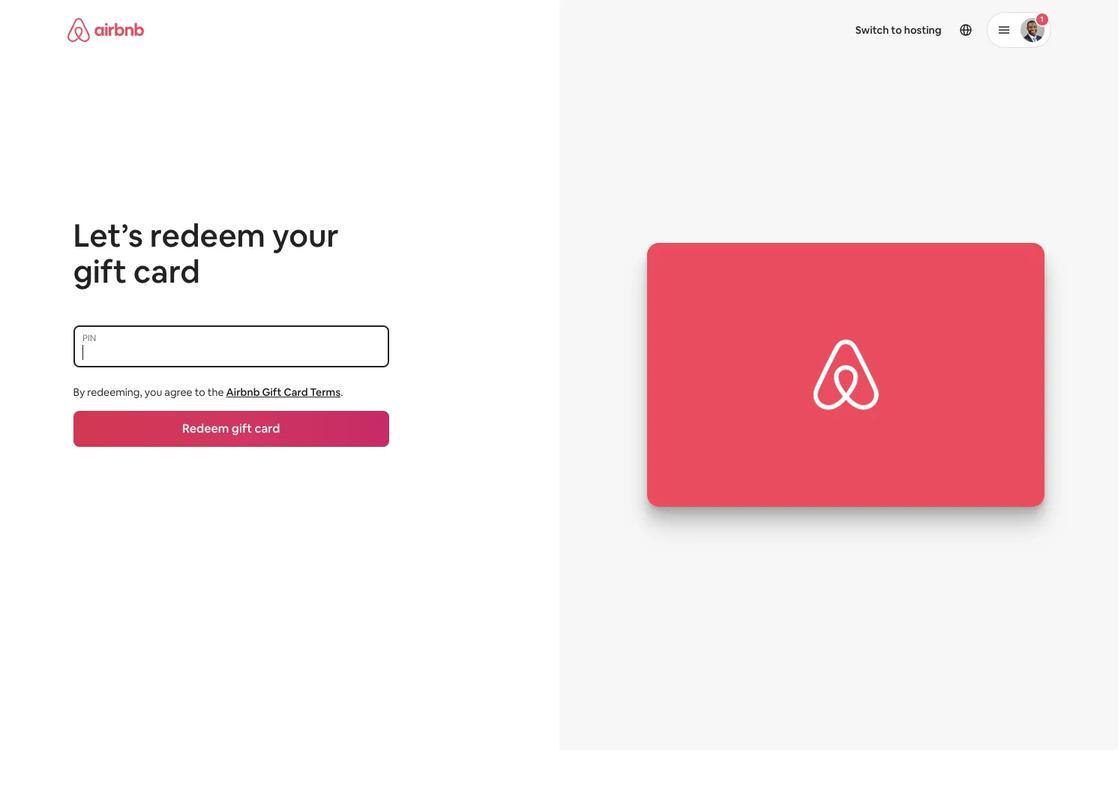 Task type: locate. For each thing, give the bounding box(es) containing it.
None text field
[[82, 345, 380, 360]]

redeeming,
[[87, 385, 142, 399]]

let's redeem your gift card
[[73, 215, 339, 292]]

0 vertical spatial to
[[891, 23, 902, 37]]

switch to hosting
[[856, 23, 942, 37]]

.
[[341, 385, 343, 399]]

gift
[[73, 251, 127, 292]]

to left 'the'
[[195, 385, 205, 399]]

to right switch
[[891, 23, 902, 37]]

hosting
[[904, 23, 942, 37]]

switch to hosting link
[[847, 14, 951, 46]]

your
[[272, 215, 339, 256]]

by redeeming, you agree to the airbnb gift card terms .
[[73, 385, 343, 399]]

1 horizontal spatial to
[[891, 23, 902, 37]]

to
[[891, 23, 902, 37], [195, 385, 205, 399]]

0 horizontal spatial to
[[195, 385, 205, 399]]

example gift card image
[[647, 243, 1045, 507], [647, 243, 1045, 507]]

by
[[73, 385, 85, 399]]

let's
[[73, 215, 143, 256]]

terms
[[310, 385, 341, 399]]

card
[[284, 385, 308, 399]]



Task type: vqa. For each thing, say whether or not it's contained in the screenshot.
insurance
no



Task type: describe. For each thing, give the bounding box(es) containing it.
gift
[[262, 385, 282, 399]]

switch
[[856, 23, 889, 37]]

the
[[208, 385, 224, 399]]

card
[[133, 251, 200, 292]]

you
[[145, 385, 162, 399]]

1
[[1040, 14, 1044, 24]]

redeem
[[150, 215, 265, 256]]

1 button
[[987, 12, 1051, 48]]

profile element
[[577, 0, 1051, 60]]

airbnb gift card terms link
[[226, 385, 341, 399]]

agree
[[164, 385, 192, 399]]

airbnb
[[226, 385, 260, 399]]

1 vertical spatial to
[[195, 385, 205, 399]]

to inside profile element
[[891, 23, 902, 37]]



